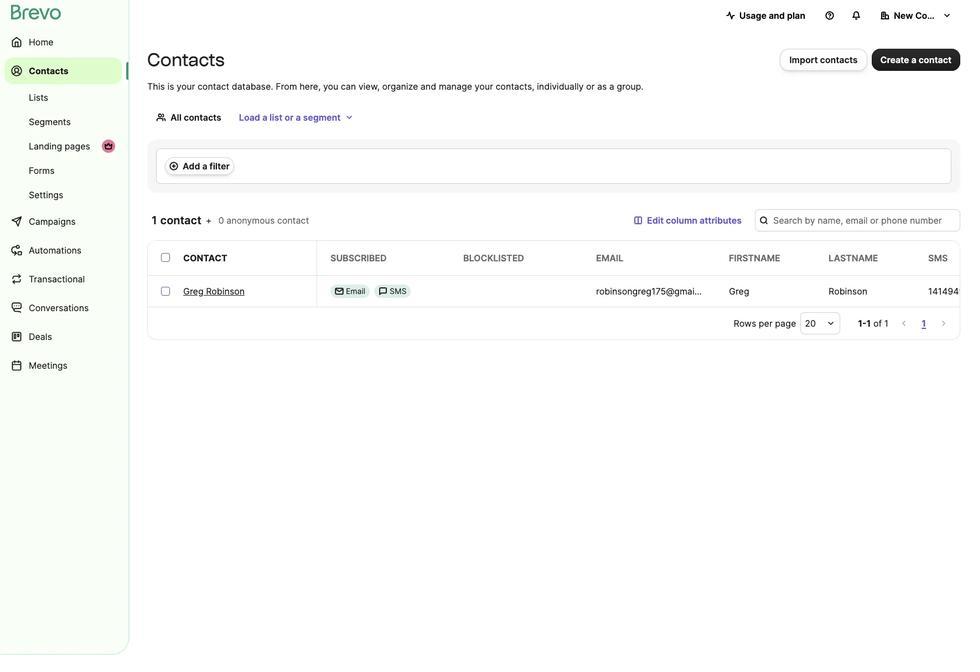 Task type: describe. For each thing, give the bounding box(es) containing it.
left___rvooi image
[[104, 142, 113, 151]]

can
[[341, 81, 356, 92]]

home link
[[4, 29, 122, 55]]

forms link
[[4, 159, 122, 182]]

import contacts
[[790, 54, 858, 65]]

contact left +
[[160, 214, 201, 227]]

automations
[[29, 245, 82, 256]]

lists
[[29, 92, 48, 103]]

rows
[[734, 318, 757, 329]]

0 vertical spatial sms
[[929, 253, 948, 264]]

rows per page
[[734, 318, 796, 329]]

1 horizontal spatial contacts
[[147, 49, 225, 70]]

a for add a filter
[[202, 161, 207, 172]]

landing
[[29, 141, 62, 152]]

meetings
[[29, 360, 68, 371]]

1 contact + 0 anonymous contact
[[152, 214, 309, 227]]

segments
[[29, 116, 71, 127]]

create a contact button
[[872, 49, 961, 71]]

this
[[147, 81, 165, 92]]

per
[[759, 318, 773, 329]]

1 your from the left
[[177, 81, 195, 92]]

left___c25ys image
[[379, 287, 388, 296]]

automations link
[[4, 237, 122, 264]]

landing pages link
[[4, 135, 122, 157]]

plan
[[787, 10, 806, 21]]

1-
[[859, 318, 867, 329]]

and inside button
[[769, 10, 785, 21]]

firstname
[[729, 253, 781, 264]]

settings
[[29, 189, 63, 200]]

group.
[[617, 81, 644, 92]]

attributes
[[700, 215, 742, 226]]

usage
[[740, 10, 767, 21]]

a for create a contact
[[912, 54, 917, 65]]

organize
[[382, 81, 418, 92]]

you
[[323, 81, 339, 92]]

all
[[171, 112, 182, 123]]

2 robinson from the left
[[829, 286, 868, 297]]

home
[[29, 37, 54, 48]]

contact
[[183, 253, 227, 264]]

all contacts
[[171, 112, 221, 123]]

add a filter button
[[165, 157, 234, 175]]

lists link
[[4, 86, 122, 109]]

page
[[776, 318, 796, 329]]

add
[[183, 161, 200, 172]]

usage and plan
[[740, 10, 806, 21]]

email
[[346, 286, 366, 296]]

contacts link
[[4, 58, 122, 84]]

segments link
[[4, 111, 122, 133]]

from
[[276, 81, 297, 92]]

deals
[[29, 331, 52, 342]]

new company button
[[872, 4, 961, 27]]

contact up 'all contacts'
[[198, 81, 229, 92]]

20
[[805, 318, 816, 329]]

load a list or a segment button
[[230, 106, 363, 128]]

greg robinson
[[183, 286, 245, 297]]

blocklisted
[[464, 253, 524, 264]]

manage
[[439, 81, 472, 92]]

load
[[239, 112, 260, 123]]

edit column attributes
[[647, 215, 742, 226]]

as
[[597, 81, 607, 92]]

deals link
[[4, 323, 122, 350]]



Task type: locate. For each thing, give the bounding box(es) containing it.
campaigns link
[[4, 208, 122, 235]]

a inside button
[[912, 54, 917, 65]]

a
[[912, 54, 917, 65], [610, 81, 615, 92], [262, 112, 268, 123], [296, 112, 301, 123], [202, 161, 207, 172]]

contacts
[[147, 49, 225, 70], [29, 65, 69, 76]]

left___c25ys image
[[335, 287, 344, 296]]

edit
[[647, 215, 664, 226]]

a right create
[[912, 54, 917, 65]]

1 button
[[920, 316, 929, 331]]

company
[[916, 10, 957, 21]]

or left as
[[586, 81, 595, 92]]

add a filter
[[183, 161, 230, 172]]

0 horizontal spatial or
[[285, 112, 294, 123]]

transactional
[[29, 274, 85, 285]]

contacts right the import
[[820, 54, 858, 65]]

0 horizontal spatial your
[[177, 81, 195, 92]]

import
[[790, 54, 818, 65]]

contact right create
[[919, 54, 952, 65]]

contacts
[[820, 54, 858, 65], [184, 112, 221, 123]]

1 horizontal spatial and
[[769, 10, 785, 21]]

a right the add
[[202, 161, 207, 172]]

1414949164
[[929, 286, 979, 297]]

a right as
[[610, 81, 615, 92]]

and left the plan
[[769, 10, 785, 21]]

0
[[219, 215, 224, 226]]

create
[[881, 54, 910, 65]]

individually
[[537, 81, 584, 92]]

edit column attributes button
[[625, 209, 751, 231]]

new company
[[894, 10, 957, 21]]

contacts inside button
[[820, 54, 858, 65]]

database.
[[232, 81, 273, 92]]

import contacts button
[[780, 49, 868, 71]]

0 horizontal spatial contacts
[[29, 65, 69, 76]]

conversations link
[[4, 295, 122, 321]]

or
[[586, 81, 595, 92], [285, 112, 294, 123]]

contacts up is
[[147, 49, 225, 70]]

contacts for all contacts
[[184, 112, 221, 123]]

meetings link
[[4, 352, 122, 379]]

1 horizontal spatial contacts
[[820, 54, 858, 65]]

sms right left___c25ys image
[[390, 286, 407, 296]]

greg up the rows
[[729, 286, 750, 297]]

20 button
[[801, 312, 841, 334]]

contacts up lists
[[29, 65, 69, 76]]

1 robinson from the left
[[206, 286, 245, 297]]

a for load a list or a segment
[[262, 112, 268, 123]]

greg for greg robinson
[[183, 286, 204, 297]]

a left list
[[262, 112, 268, 123]]

0 vertical spatial or
[[586, 81, 595, 92]]

greg
[[183, 286, 204, 297], [729, 286, 750, 297]]

contacts for import contacts
[[820, 54, 858, 65]]

0 horizontal spatial contacts
[[184, 112, 221, 123]]

1-1 of 1
[[859, 318, 889, 329]]

conversations
[[29, 302, 89, 313]]

robinsongreg175@gmail.com
[[596, 286, 717, 297]]

pages
[[65, 141, 90, 152]]

1 vertical spatial and
[[421, 81, 436, 92]]

a inside button
[[202, 161, 207, 172]]

segment
[[303, 112, 341, 123]]

your right manage
[[475, 81, 493, 92]]

0 horizontal spatial and
[[421, 81, 436, 92]]

contacts right all
[[184, 112, 221, 123]]

1 inside button
[[922, 318, 927, 329]]

contact right anonymous
[[277, 215, 309, 226]]

lastname
[[829, 253, 879, 264]]

robinson down lastname
[[829, 286, 868, 297]]

or right list
[[285, 112, 294, 123]]

filter
[[210, 161, 230, 172]]

0 horizontal spatial robinson
[[206, 286, 245, 297]]

list
[[270, 112, 283, 123]]

1 greg from the left
[[183, 286, 204, 297]]

contacts,
[[496, 81, 535, 92]]

contact inside 1 contact + 0 anonymous contact
[[277, 215, 309, 226]]

and left manage
[[421, 81, 436, 92]]

your right is
[[177, 81, 195, 92]]

and
[[769, 10, 785, 21], [421, 81, 436, 92]]

column
[[666, 215, 698, 226]]

1 horizontal spatial robinson
[[829, 286, 868, 297]]

1 vertical spatial sms
[[390, 286, 407, 296]]

greg robinson link
[[183, 285, 245, 298]]

or inside "button"
[[285, 112, 294, 123]]

robinson down "contact"
[[206, 286, 245, 297]]

load a list or a segment
[[239, 112, 341, 123]]

forms
[[29, 165, 55, 176]]

is
[[167, 81, 174, 92]]

contacts inside 'link'
[[29, 65, 69, 76]]

view,
[[359, 81, 380, 92]]

+
[[206, 215, 212, 226]]

anonymous
[[227, 215, 275, 226]]

greg for greg
[[729, 286, 750, 297]]

campaigns
[[29, 216, 76, 227]]

here,
[[300, 81, 321, 92]]

0 horizontal spatial greg
[[183, 286, 204, 297]]

settings link
[[4, 184, 122, 206]]

new
[[894, 10, 914, 21]]

landing pages
[[29, 141, 90, 152]]

2 your from the left
[[475, 81, 493, 92]]

transactional link
[[4, 266, 122, 292]]

sms up 1414949164
[[929, 253, 948, 264]]

1 horizontal spatial sms
[[929, 253, 948, 264]]

email
[[596, 253, 624, 264]]

subscribed
[[331, 253, 387, 264]]

create a contact
[[881, 54, 952, 65]]

0 horizontal spatial sms
[[390, 286, 407, 296]]

1 horizontal spatial your
[[475, 81, 493, 92]]

2 greg from the left
[[729, 286, 750, 297]]

a right list
[[296, 112, 301, 123]]

Search by name, email or phone number search field
[[755, 209, 961, 231]]

contact inside button
[[919, 54, 952, 65]]

1 vertical spatial contacts
[[184, 112, 221, 123]]

1 vertical spatial or
[[285, 112, 294, 123]]

0 vertical spatial contacts
[[820, 54, 858, 65]]

of
[[874, 318, 882, 329]]

robinson
[[206, 286, 245, 297], [829, 286, 868, 297]]

sms
[[929, 253, 948, 264], [390, 286, 407, 296]]

contact
[[919, 54, 952, 65], [198, 81, 229, 92], [160, 214, 201, 227], [277, 215, 309, 226]]

1 horizontal spatial or
[[586, 81, 595, 92]]

greg down "contact"
[[183, 286, 204, 297]]

0 vertical spatial and
[[769, 10, 785, 21]]

this is your contact database. from here, you can view, organize and manage your contacts, individually or as a group.
[[147, 81, 644, 92]]

1
[[152, 214, 158, 227], [867, 318, 871, 329], [885, 318, 889, 329], [922, 318, 927, 329]]

1 horizontal spatial greg
[[729, 286, 750, 297]]

usage and plan button
[[718, 4, 815, 27]]



Task type: vqa. For each thing, say whether or not it's contained in the screenshot.
THE "FACEBOOK ADS" link
no



